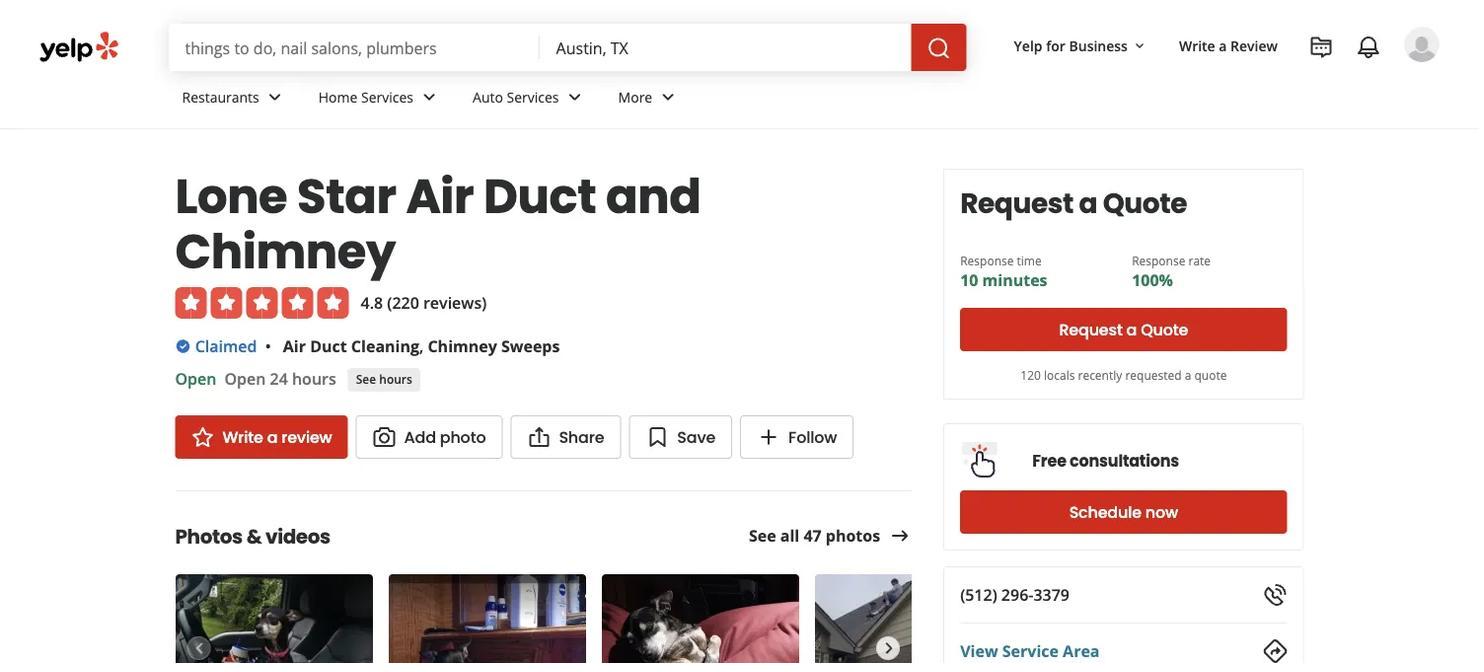 Task type: locate. For each thing, give the bounding box(es) containing it.
a inside write a review link
[[1220, 36, 1228, 55]]

schedule now button
[[961, 491, 1288, 534]]

1 services from the left
[[361, 87, 414, 106]]

services for auto services
[[507, 87, 559, 106]]

requested
[[1126, 367, 1182, 383]]

0 vertical spatial chimney
[[175, 218, 396, 285]]

0 horizontal spatial see
[[356, 371, 376, 387]]

write a review link
[[1172, 28, 1286, 63]]

24 chevron down v2 image inside "more" link
[[657, 85, 680, 109]]

quote up response rate 100%
[[1103, 184, 1188, 223]]

hours right 24
[[292, 368, 336, 389]]

business
[[1070, 36, 1128, 55]]

16 chevron down v2 image
[[1132, 38, 1148, 54]]

1 24 chevron down v2 image from the left
[[418, 85, 441, 109]]

videos
[[266, 523, 331, 551]]

1 horizontal spatial air
[[406, 163, 474, 230]]

24 arrow right v2 image
[[889, 524, 912, 548]]

photos
[[826, 525, 881, 547]]

1 none field from the left
[[185, 37, 525, 58]]

None search field
[[169, 24, 971, 71]]

1 vertical spatial quote
[[1141, 319, 1189, 341]]

home services link
[[303, 71, 457, 128]]

3379
[[1034, 584, 1070, 606]]

home services
[[319, 87, 414, 106]]

see down the air duct cleaning link
[[356, 371, 376, 387]]

24 chevron down v2 image right more
[[657, 85, 680, 109]]

0 horizontal spatial response
[[961, 252, 1014, 269]]

photos & videos element
[[144, 491, 1012, 663]]

24 chevron down v2 image left auto
[[418, 85, 441, 109]]

24 chevron down v2 image inside auto services link
[[563, 85, 587, 109]]

Near text field
[[556, 37, 896, 58]]

services right auto
[[507, 87, 559, 106]]

0 horizontal spatial write
[[223, 426, 263, 448]]

(512)
[[961, 584, 998, 606]]

write
[[1180, 36, 1216, 55], [223, 426, 263, 448]]

auto services link
[[457, 71, 603, 128]]

47
[[804, 525, 822, 547]]

chimney inside lone star air duct and chimney
[[175, 218, 396, 285]]

and
[[606, 163, 701, 230]]

yelp for business
[[1014, 36, 1128, 55]]

write inside the user actions element
[[1180, 36, 1216, 55]]

none field near
[[556, 37, 896, 58]]

free
[[1033, 450, 1067, 472]]

1 horizontal spatial hours
[[379, 371, 413, 387]]

1 horizontal spatial duct
[[484, 163, 597, 230]]

0 horizontal spatial air
[[283, 336, 306, 357]]

open open 24 hours
[[175, 368, 336, 389]]

request up recently
[[1060, 319, 1123, 341]]

air inside lone star air duct and chimney
[[406, 163, 474, 230]]

1 vertical spatial duct
[[310, 336, 347, 357]]

response inside response rate 100%
[[1132, 252, 1186, 269]]

1 vertical spatial write
[[223, 426, 263, 448]]

Find text field
[[185, 37, 525, 58]]

photo of lone star air duct and chimney - greater austin, tx, us. abused girl on 800 count sheets image
[[602, 575, 799, 663]]

24 chevron down v2 image right auto services
[[563, 85, 587, 109]]

1 response from the left
[[961, 252, 1014, 269]]

1 horizontal spatial none field
[[556, 37, 896, 58]]

1 vertical spatial request a quote
[[1060, 319, 1189, 341]]

1 vertical spatial air
[[283, 336, 306, 357]]

0 horizontal spatial chimney
[[175, 218, 396, 285]]

see
[[356, 371, 376, 387], [749, 525, 777, 547]]

request a quote up time
[[961, 184, 1188, 223]]

0 horizontal spatial open
[[175, 368, 217, 389]]

100%
[[1132, 270, 1174, 291]]

24 star v2 image
[[191, 426, 215, 449]]

sweeps
[[501, 336, 560, 357]]

2 horizontal spatial 24 chevron down v2 image
[[657, 85, 680, 109]]

10
[[961, 270, 979, 291]]

area
[[1063, 641, 1100, 662]]

see inside photos & videos element
[[749, 525, 777, 547]]

quote
[[1103, 184, 1188, 223], [1141, 319, 1189, 341]]

(220
[[387, 292, 419, 313]]

0 vertical spatial air
[[406, 163, 474, 230]]

response time 10 minutes
[[961, 252, 1048, 291]]

4.8 star rating image
[[175, 287, 349, 319]]

1 horizontal spatial 24 chevron down v2 image
[[563, 85, 587, 109]]

24 chevron down v2 image inside home services link
[[418, 85, 441, 109]]

3 24 chevron down v2 image from the left
[[657, 85, 680, 109]]

24 save outline v2 image
[[646, 426, 670, 449]]

24 chevron down v2 image
[[418, 85, 441, 109], [563, 85, 587, 109], [657, 85, 680, 109]]

duct left cleaning
[[310, 336, 347, 357]]

open left 24
[[225, 368, 266, 389]]

request a quote
[[961, 184, 1188, 223], [1060, 319, 1189, 341]]

0 horizontal spatial duct
[[310, 336, 347, 357]]

1 horizontal spatial write
[[1180, 36, 1216, 55]]

see all 47 photos
[[749, 525, 881, 547]]

none field up "more" link on the left top of page
[[556, 37, 896, 58]]

chimney
[[175, 218, 396, 285], [428, 336, 497, 357]]

yelp for business button
[[1007, 28, 1156, 63]]

none field find
[[185, 37, 525, 58]]

1 horizontal spatial services
[[507, 87, 559, 106]]

air up 24
[[283, 336, 306, 357]]

2 none field from the left
[[556, 37, 896, 58]]

1 horizontal spatial chimney
[[428, 336, 497, 357]]

next image
[[878, 637, 900, 660]]

a
[[1220, 36, 1228, 55], [1080, 184, 1098, 223], [1127, 319, 1138, 341], [1185, 367, 1192, 383], [267, 426, 278, 448]]

hours down cleaning
[[379, 371, 413, 387]]

chimney up 4.8 star rating image
[[175, 218, 396, 285]]

response up 10
[[961, 252, 1014, 269]]

see left all
[[749, 525, 777, 547]]

1 vertical spatial see
[[749, 525, 777, 547]]

response for 100%
[[1132, 252, 1186, 269]]

1 horizontal spatial open
[[225, 368, 266, 389]]

None field
[[185, 37, 525, 58], [556, 37, 896, 58]]

response inside response time 10 minutes
[[961, 252, 1014, 269]]

2 services from the left
[[507, 87, 559, 106]]

minutes
[[983, 270, 1048, 291]]

open down 16 claim filled v2 "image"
[[175, 368, 217, 389]]

duct down auto services link
[[484, 163, 597, 230]]

share
[[559, 426, 604, 448]]

review
[[1231, 36, 1278, 55]]

1 vertical spatial chimney
[[428, 336, 497, 357]]

see all 47 photos link
[[749, 524, 912, 548]]

120
[[1021, 367, 1041, 383]]

share button
[[511, 416, 621, 459]]

write for write a review
[[223, 426, 263, 448]]

hours
[[292, 368, 336, 389], [379, 371, 413, 387]]

add photo link
[[356, 416, 503, 459]]

services right the home
[[361, 87, 414, 106]]

request a quote inside button
[[1060, 319, 1189, 341]]

quote up requested
[[1141, 319, 1189, 341]]

add photo
[[404, 426, 486, 448]]

open
[[175, 368, 217, 389], [225, 368, 266, 389]]

air duct cleaning link
[[283, 336, 420, 357]]

response for 10
[[961, 252, 1014, 269]]

1 horizontal spatial see
[[749, 525, 777, 547]]

2 24 chevron down v2 image from the left
[[563, 85, 587, 109]]

0 vertical spatial write
[[1180, 36, 1216, 55]]

1 horizontal spatial response
[[1132, 252, 1186, 269]]

response
[[961, 252, 1014, 269], [1132, 252, 1186, 269]]

air
[[406, 163, 474, 230], [283, 336, 306, 357]]

none field up 'home services'
[[185, 37, 525, 58]]

view service area
[[961, 641, 1100, 662]]

previous image
[[187, 637, 209, 660]]

see hours link
[[348, 368, 420, 392]]

4.8
[[361, 292, 383, 313]]

auto services
[[473, 87, 559, 106]]

air right star
[[406, 163, 474, 230]]

write for write a review
[[1180, 36, 1216, 55]]

request
[[961, 184, 1074, 223], [1060, 319, 1123, 341]]

auto
[[473, 87, 503, 106]]

write right 24 star v2 icon
[[223, 426, 263, 448]]

0 vertical spatial see
[[356, 371, 376, 387]]

request a quote up 120 locals recently requested a quote at the right of the page
[[1060, 319, 1189, 341]]

free consultations
[[1033, 450, 1180, 472]]

services
[[361, 87, 414, 106], [507, 87, 559, 106]]

follow
[[789, 426, 837, 448]]

24 camera v2 image
[[373, 426, 396, 449]]

duct
[[484, 163, 597, 230], [310, 336, 347, 357]]

schedule now
[[1070, 502, 1179, 524]]

chimney right ,
[[428, 336, 497, 357]]

2 response from the left
[[1132, 252, 1186, 269]]

1 vertical spatial request
[[1060, 319, 1123, 341]]

4.8 (220 reviews)
[[361, 292, 487, 313]]

recently
[[1079, 367, 1123, 383]]

24 chevron down v2 image for more
[[657, 85, 680, 109]]

service
[[1003, 641, 1059, 662]]

24
[[270, 368, 288, 389]]

star
[[297, 163, 396, 230]]

write left the review at the top of page
[[1180, 36, 1216, 55]]

0 horizontal spatial none field
[[185, 37, 525, 58]]

restaurants link
[[166, 71, 303, 128]]

0 vertical spatial duct
[[484, 163, 597, 230]]

0 vertical spatial request
[[961, 184, 1074, 223]]

(512) 296-3379
[[961, 584, 1070, 606]]

296-
[[1002, 584, 1034, 606]]

0 horizontal spatial 24 chevron down v2 image
[[418, 85, 441, 109]]

duct inside lone star air duct and chimney
[[484, 163, 597, 230]]

response up 100%
[[1132, 252, 1186, 269]]

0 horizontal spatial services
[[361, 87, 414, 106]]

photos & videos
[[175, 523, 331, 551]]

request up time
[[961, 184, 1074, 223]]



Task type: vqa. For each thing, say whether or not it's contained in the screenshot.
Chimney sweep
no



Task type: describe. For each thing, give the bounding box(es) containing it.
0 vertical spatial quote
[[1103, 184, 1188, 223]]

search image
[[928, 37, 951, 60]]

a inside request a quote button
[[1127, 319, 1138, 341]]

reviews)
[[423, 292, 487, 313]]

16 claim filled v2 image
[[175, 339, 191, 355]]

photos
[[175, 523, 243, 551]]

24 chevron down v2 image for auto services
[[563, 85, 587, 109]]

yelp
[[1014, 36, 1043, 55]]

24 directions v2 image
[[1264, 640, 1288, 663]]

write a review
[[1180, 36, 1278, 55]]

home
[[319, 87, 358, 106]]

response rate 100%
[[1132, 252, 1211, 291]]

services for home services
[[361, 87, 414, 106]]

rate
[[1189, 252, 1211, 269]]

quote inside button
[[1141, 319, 1189, 341]]

schedule
[[1070, 502, 1142, 524]]

chimney sweeps link
[[428, 336, 560, 357]]

,
[[420, 336, 424, 357]]

cleaning
[[351, 336, 420, 357]]

view
[[961, 641, 999, 662]]

claimed
[[195, 336, 257, 357]]

request a quote button
[[961, 308, 1288, 351]]

time
[[1017, 252, 1042, 269]]

follow button
[[741, 416, 854, 459]]

24 share v2 image
[[528, 426, 551, 449]]

save button
[[629, 416, 733, 459]]

see hours
[[356, 371, 413, 387]]

add
[[404, 426, 436, 448]]

photo
[[440, 426, 486, 448]]

projects image
[[1310, 36, 1334, 59]]

0 horizontal spatial hours
[[292, 368, 336, 389]]

2 open from the left
[[225, 368, 266, 389]]

see for see all 47 photos
[[749, 525, 777, 547]]

all
[[781, 525, 800, 547]]

notifications image
[[1357, 36, 1381, 59]]

lone star air duct and chimney
[[175, 163, 701, 285]]

1 open from the left
[[175, 368, 217, 389]]

a inside write a review link
[[267, 426, 278, 448]]

business categories element
[[166, 71, 1440, 128]]

24 phone v2 image
[[1264, 583, 1288, 607]]

now
[[1146, 502, 1179, 524]]

&
[[246, 523, 262, 551]]

review
[[282, 426, 332, 448]]

24 add v2 image
[[757, 426, 781, 449]]

photo of lone star air duct and chimney - greater austin, tx, us. the abused girl on 800 count pillows image
[[388, 575, 586, 663]]

24 chevron down v2 image
[[263, 85, 287, 109]]

air duct cleaning , chimney sweeps
[[283, 336, 560, 357]]

(220 reviews) link
[[387, 292, 487, 313]]

for
[[1047, 36, 1066, 55]]

restaurants
[[182, 87, 259, 106]]

write a review
[[223, 426, 332, 448]]

request inside button
[[1060, 319, 1123, 341]]

user actions element
[[999, 25, 1468, 146]]

24 chevron down v2 image for home services
[[418, 85, 441, 109]]

ruby a. image
[[1405, 27, 1440, 62]]

photo of lone star air duct and chimney - greater austin, tx, us. security image
[[175, 575, 373, 663]]

write a review link
[[175, 416, 348, 459]]

view service area link
[[961, 641, 1100, 662]]

more
[[619, 87, 653, 106]]

locals
[[1044, 367, 1076, 383]]

lone
[[175, 163, 288, 230]]

0 vertical spatial request a quote
[[961, 184, 1188, 223]]

120 locals recently requested a quote
[[1021, 367, 1228, 383]]

save
[[678, 426, 716, 448]]

more link
[[603, 71, 696, 128]]

consultations
[[1070, 450, 1180, 472]]

see for see hours
[[356, 371, 376, 387]]

quote
[[1195, 367, 1228, 383]]



